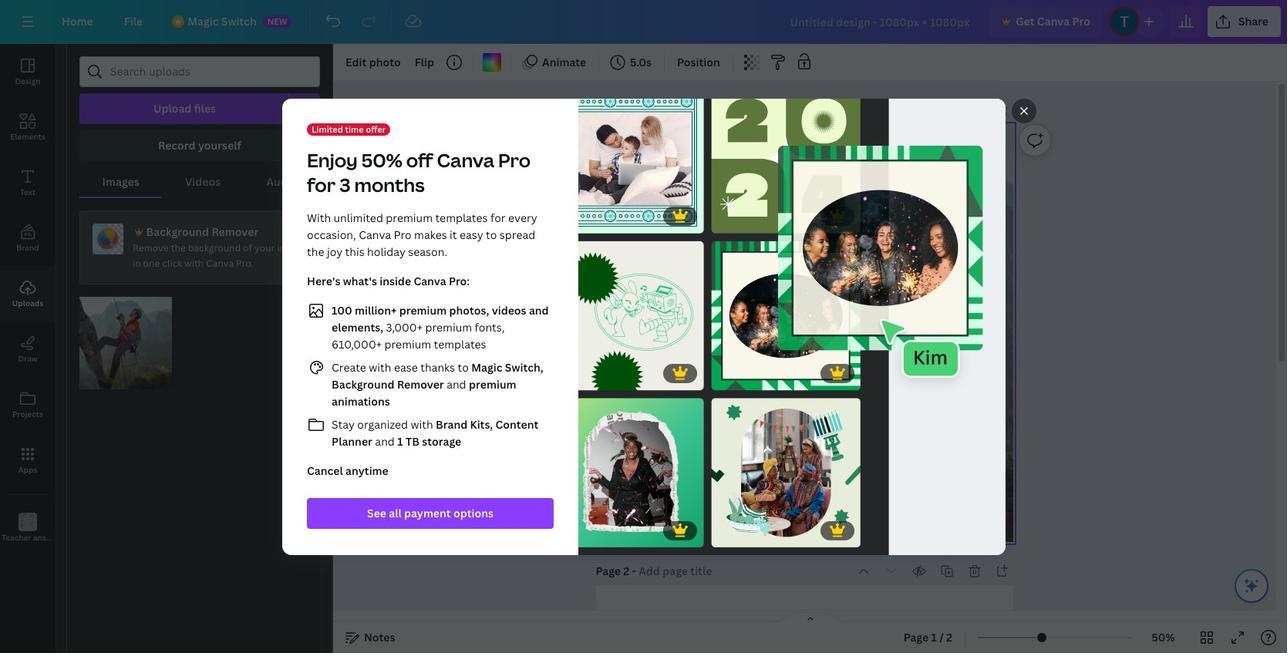 Task type: vqa. For each thing, say whether or not it's contained in the screenshot.
1
yes



Task type: locate. For each thing, give the bounding box(es) containing it.
page
[[596, 103, 621, 118], [596, 564, 621, 579], [904, 630, 929, 645]]

with right click
[[185, 257, 204, 270]]

magic inside main 'menu bar'
[[188, 14, 219, 29]]

1 vertical spatial with
[[369, 360, 391, 375]]

canva right off
[[437, 147, 494, 172]]

time
[[345, 123, 363, 135]]

2 vertical spatial and
[[375, 434, 394, 449]]

canva inside enjoy 50% off canva pro for 3 months
[[437, 147, 494, 172]]

occasion,
[[307, 227, 356, 242]]

canva inside remove the background of your image in one click with canva pro.
[[206, 257, 234, 270]]

the left joy
[[307, 244, 324, 259]]

0 horizontal spatial 1
[[397, 434, 403, 449]]

0 vertical spatial for
[[307, 172, 335, 197]]

0 vertical spatial 2
[[624, 564, 630, 579]]

and down thanks
[[444, 377, 469, 391]]

brand
[[16, 242, 39, 253], [435, 417, 467, 432]]

1 vertical spatial for
[[490, 210, 505, 225]]

premium animations
[[331, 377, 516, 408]]

here's
[[307, 273, 340, 288]]

0 horizontal spatial and
[[375, 434, 394, 449]]

with
[[185, 257, 204, 270], [369, 360, 391, 375], [410, 417, 433, 432]]

storage
[[422, 434, 461, 449]]

new
[[267, 15, 287, 27]]

background
[[146, 224, 209, 239], [331, 377, 394, 391]]

see
[[367, 506, 386, 520]]

flip
[[415, 55, 434, 69]]

your
[[255, 241, 275, 255]]

files
[[194, 101, 216, 116]]

to inside with unlimited premium templates for every occasion, canva pro makes it easy to spread the joy this holiday season.
[[486, 227, 497, 242]]

organized
[[357, 417, 408, 432]]

for left every
[[490, 210, 505, 225]]

3,000+ premium fonts, 610,000+ premium templates
[[331, 320, 504, 351]]

- left page title text field on the bottom of the page
[[632, 564, 636, 579]]

0 vertical spatial remover
[[212, 224, 259, 239]]

0 vertical spatial -
[[632, 103, 636, 118]]

1 horizontal spatial remover
[[397, 377, 444, 391]]

side panel tab list
[[0, 44, 78, 556]]

pro up holiday
[[393, 227, 411, 242]]

1 horizontal spatial 2
[[947, 630, 953, 645]]

elements,
[[331, 320, 383, 334]]

brand up the uploads button
[[16, 242, 39, 253]]

canva up holiday
[[358, 227, 391, 242]]

pro up every
[[498, 147, 531, 172]]

1 vertical spatial pro
[[498, 147, 531, 172]]

home link
[[49, 6, 106, 37]]

brand for brand kits, content planner
[[435, 417, 467, 432]]

million+
[[355, 303, 396, 317]]

2 - from the top
[[632, 564, 636, 579]]

pro.
[[236, 257, 254, 270]]

0 horizontal spatial 2
[[624, 564, 630, 579]]

premium up the makes
[[386, 210, 432, 225]]

0 vertical spatial templates
[[435, 210, 488, 225]]

magic
[[188, 14, 219, 29], [471, 360, 502, 375]]

1 down 5.0s button
[[624, 103, 629, 118]]

and
[[529, 303, 549, 317], [444, 377, 469, 391], [375, 434, 394, 449]]

0 vertical spatial pro
[[1073, 14, 1091, 29]]

and inside 100 million+ premium photos, videos and elements,
[[529, 303, 549, 317]]

for inside with unlimited premium templates for every occasion, canva pro makes it easy to spread the joy this holiday season.
[[490, 210, 505, 225]]

1 vertical spatial page
[[596, 564, 621, 579]]

pro
[[1073, 14, 1091, 29], [498, 147, 531, 172], [393, 227, 411, 242]]

premium down switch,
[[469, 377, 516, 391]]

the up click
[[171, 241, 186, 255]]

2 vertical spatial pro
[[393, 227, 411, 242]]

here's what's inside canva pro:
[[307, 273, 470, 288]]

click
[[162, 257, 182, 270]]

upload files
[[153, 101, 216, 116]]

canva
[[1038, 14, 1070, 29], [437, 147, 494, 172], [358, 227, 391, 242], [206, 257, 234, 270], [413, 273, 446, 288]]

animations
[[331, 394, 390, 408]]

1 horizontal spatial for
[[490, 210, 505, 225]]

page left page title text field on the bottom of the page
[[596, 564, 621, 579]]

page 2 -
[[596, 564, 639, 579]]

1 vertical spatial to
[[457, 360, 468, 375]]

teacher answer keys
[[2, 532, 78, 543]]

Search uploads search field
[[110, 57, 310, 86]]

0 horizontal spatial for
[[307, 172, 335, 197]]

0 horizontal spatial magic
[[188, 14, 219, 29]]

0 vertical spatial with
[[185, 257, 204, 270]]

- left page title text box
[[632, 103, 636, 118]]

cancel anytime
[[307, 463, 388, 478]]

home
[[62, 14, 93, 29]]

list
[[307, 301, 553, 450]]

videos
[[491, 303, 526, 317]]

2 vertical spatial 1
[[931, 630, 937, 645]]

2 horizontal spatial with
[[410, 417, 433, 432]]

remove
[[133, 241, 169, 255]]

premium inside premium animations
[[469, 377, 516, 391]]

0 vertical spatial brand
[[16, 242, 39, 253]]

2 left page title text field on the bottom of the page
[[624, 564, 630, 579]]

easy
[[459, 227, 483, 242]]

2 right /
[[947, 630, 953, 645]]

1 vertical spatial magic
[[471, 360, 502, 375]]

2 horizontal spatial and
[[529, 303, 549, 317]]

brand button
[[0, 211, 56, 266]]

remove the background of your image in one click with canva pro.
[[133, 241, 304, 270]]

premium up 3,000+
[[399, 303, 446, 317]]

1 left /
[[931, 630, 937, 645]]

canva right get
[[1038, 14, 1070, 29]]

see all payment options button
[[307, 498, 553, 529]]

enjoy 50% off canva pro for 3 months
[[307, 147, 531, 197]]

2 vertical spatial with
[[410, 417, 433, 432]]

background up remove
[[146, 224, 209, 239]]

1 vertical spatial -
[[632, 564, 636, 579]]

1 vertical spatial remover
[[397, 377, 444, 391]]

with up and 1 tb storage
[[410, 417, 433, 432]]

yourself
[[198, 138, 241, 153]]

notes button
[[339, 626, 401, 650]]

main menu bar
[[0, 0, 1288, 44]]

2 vertical spatial page
[[904, 630, 929, 645]]

1 horizontal spatial the
[[307, 244, 324, 259]]

to inside 'list'
[[457, 360, 468, 375]]

background up animations at bottom left
[[331, 377, 394, 391]]

1 vertical spatial and
[[444, 377, 469, 391]]

0 horizontal spatial the
[[171, 241, 186, 255]]

/
[[940, 630, 944, 645]]

the inside remove the background of your image in one click with canva pro.
[[171, 241, 186, 255]]

page down 5.0s button
[[596, 103, 621, 118]]

1 inside button
[[931, 630, 937, 645]]

remover up "of"
[[212, 224, 259, 239]]

2 horizontal spatial 1
[[931, 630, 937, 645]]

draw button
[[0, 322, 56, 377]]

page left /
[[904, 630, 929, 645]]

0 horizontal spatial with
[[185, 257, 204, 270]]

- for page 1 -
[[632, 103, 636, 118]]

0 vertical spatial to
[[486, 227, 497, 242]]

show pages image
[[773, 612, 847, 624]]

templates up it
[[435, 210, 488, 225]]

design button
[[0, 44, 56, 100]]

pro inside with unlimited premium templates for every occasion, canva pro makes it easy to spread the joy this holiday season.
[[393, 227, 411, 242]]

1 vertical spatial templates
[[434, 337, 486, 351]]

for left 3
[[307, 172, 335, 197]]

brand up storage
[[435, 417, 467, 432]]

magic left switch
[[188, 14, 219, 29]]

1 vertical spatial background
[[331, 377, 394, 391]]

1 - from the top
[[632, 103, 636, 118]]

to
[[486, 227, 497, 242], [457, 360, 468, 375]]

2
[[624, 564, 630, 579], [947, 630, 953, 645]]

to right thanks
[[457, 360, 468, 375]]

and right videos
[[529, 303, 549, 317]]

canva assistant image
[[1243, 577, 1261, 596]]

0 vertical spatial background
[[146, 224, 209, 239]]

1 inside 'list'
[[397, 434, 403, 449]]

and down stay organized with
[[375, 434, 394, 449]]

this
[[345, 244, 364, 259]]

magic left switch,
[[471, 360, 502, 375]]

0 horizontal spatial background
[[146, 224, 209, 239]]

pro right get
[[1073, 14, 1091, 29]]

one
[[143, 257, 160, 270]]

brand inside button
[[16, 242, 39, 253]]

1 for /
[[931, 630, 937, 645]]

1 vertical spatial brand
[[435, 417, 467, 432]]

0 vertical spatial magic
[[188, 14, 219, 29]]

with left ease
[[369, 360, 391, 375]]

1 left 'tb' at the left bottom
[[397, 434, 403, 449]]

magic inside magic switch, background remover
[[471, 360, 502, 375]]

1 horizontal spatial background
[[331, 377, 394, 391]]

0 horizontal spatial to
[[457, 360, 468, 375]]

thanks
[[420, 360, 455, 375]]

1 horizontal spatial brand
[[435, 417, 467, 432]]

videos
[[185, 174, 221, 189]]

brand inside brand kits, content planner
[[435, 417, 467, 432]]

for
[[307, 172, 335, 197], [490, 210, 505, 225]]

;
[[27, 534, 29, 544]]

templates up thanks
[[434, 337, 486, 351]]

1 horizontal spatial pro
[[498, 147, 531, 172]]

1 horizontal spatial and
[[444, 377, 469, 391]]

to right easy
[[486, 227, 497, 242]]

1
[[624, 103, 629, 118], [397, 434, 403, 449], [931, 630, 937, 645]]

and for and
[[444, 377, 469, 391]]

spread
[[499, 227, 535, 242]]

2 horizontal spatial pro
[[1073, 14, 1091, 29]]

1 horizontal spatial to
[[486, 227, 497, 242]]

images
[[102, 174, 139, 189]]

100
[[331, 303, 352, 317]]

-
[[632, 103, 636, 118], [632, 564, 636, 579]]

with unlimited premium templates for every occasion, canva pro makes it easy to spread the joy this holiday season.
[[307, 210, 537, 259]]

it
[[449, 227, 457, 242]]

options
[[453, 506, 493, 520]]

limited
[[311, 123, 343, 135]]

remover down ease
[[397, 377, 444, 391]]

page 1 -
[[596, 103, 639, 118]]

content
[[495, 417, 538, 432]]

1 horizontal spatial 1
[[624, 103, 629, 118]]

page 1 / 2
[[904, 630, 953, 645]]

0 horizontal spatial brand
[[16, 242, 39, 253]]

canva down background
[[206, 257, 234, 270]]

1 vertical spatial 2
[[947, 630, 953, 645]]

1 horizontal spatial magic
[[471, 360, 502, 375]]

1 vertical spatial 1
[[397, 434, 403, 449]]

templates inside 3,000+ premium fonts, 610,000+ premium templates
[[434, 337, 486, 351]]

1 for -
[[624, 103, 629, 118]]

audio button
[[244, 167, 320, 197]]

templates
[[435, 210, 488, 225], [434, 337, 486, 351]]

0 horizontal spatial pro
[[393, 227, 411, 242]]

0 vertical spatial page
[[596, 103, 621, 118]]

audio
[[266, 174, 297, 189]]

0 vertical spatial 1
[[624, 103, 629, 118]]

0 vertical spatial and
[[529, 303, 549, 317]]

templates inside with unlimited premium templates for every occasion, canva pro makes it easy to spread the joy this holiday season.
[[435, 210, 488, 225]]



Task type: describe. For each thing, give the bounding box(es) containing it.
pro:
[[449, 273, 470, 288]]

text button
[[0, 155, 56, 211]]

projects button
[[0, 377, 56, 433]]

tb
[[405, 434, 419, 449]]

apps
[[18, 464, 37, 475]]

joy
[[327, 244, 342, 259]]

holiday
[[367, 244, 405, 259]]

switch
[[221, 14, 257, 29]]

text
[[20, 187, 36, 197]]

draw
[[18, 353, 37, 364]]

months
[[354, 172, 424, 197]]

page inside button
[[904, 630, 929, 645]]

for inside enjoy 50% off canva pro for 3 months
[[307, 172, 335, 197]]

create with ease thanks to
[[331, 360, 471, 375]]

uploads button
[[0, 266, 56, 322]]

Page title text field
[[639, 103, 714, 119]]

elements button
[[0, 100, 56, 155]]

keys
[[62, 532, 78, 543]]

Design title text field
[[778, 6, 984, 37]]

stay organized with
[[331, 417, 435, 432]]

elements
[[10, 131, 45, 142]]

fonts,
[[474, 320, 504, 334]]

premium down 3,000+
[[384, 337, 431, 351]]

flip button
[[409, 50, 440, 75]]

ease
[[394, 360, 418, 375]]

page for page 2
[[596, 564, 621, 579]]

50%
[[361, 147, 402, 172]]

pro inside enjoy 50% off canva pro for 3 months
[[498, 147, 531, 172]]

magic switch, background remover
[[331, 360, 543, 391]]

premium inside 100 million+ premium photos, videos and elements,
[[399, 303, 446, 317]]

record yourself button
[[79, 130, 320, 161]]

apps button
[[0, 433, 56, 488]]

1 horizontal spatial with
[[369, 360, 391, 375]]

- for page 2 -
[[632, 564, 636, 579]]

record yourself
[[158, 138, 241, 153]]

the inside with unlimited premium templates for every occasion, canva pro makes it easy to spread the joy this holiday season.
[[307, 244, 324, 259]]

uploads
[[12, 298, 43, 309]]

premium inside with unlimited premium templates for every occasion, canva pro makes it easy to spread the joy this holiday season.
[[386, 210, 432, 225]]

pro inside button
[[1073, 14, 1091, 29]]

all
[[389, 506, 401, 520]]

1 for tb
[[397, 434, 403, 449]]

5.0s button
[[606, 50, 658, 75]]

cancel
[[307, 463, 343, 478]]

design
[[15, 76, 41, 86]]

inside
[[379, 273, 411, 288]]

kits,
[[470, 417, 493, 432]]

every
[[508, 210, 537, 225]]

with inside remove the background of your image in one click with canva pro.
[[185, 257, 204, 270]]

list containing 100 million+ premium photos, videos and elements,
[[307, 301, 553, 450]]

anytime
[[345, 463, 388, 478]]

videos button
[[162, 167, 244, 197]]

3,000+
[[386, 320, 422, 334]]

see all payment options
[[367, 506, 493, 520]]

season.
[[408, 244, 447, 259]]

in
[[133, 257, 141, 270]]

page for page 1
[[596, 103, 621, 118]]

stay
[[331, 417, 354, 432]]

enjoy
[[307, 147, 357, 172]]

canva left pro:
[[413, 273, 446, 288]]

background
[[188, 241, 241, 255]]

2 inside button
[[947, 630, 953, 645]]

record
[[158, 138, 196, 153]]

upload
[[153, 101, 192, 116]]

premium down 'photos,'
[[425, 320, 472, 334]]

background inside magic switch, background remover
[[331, 377, 394, 391]]

upload files button
[[79, 93, 289, 124]]

hide image
[[332, 312, 343, 386]]

unlimited
[[333, 210, 383, 225]]

offer
[[366, 123, 386, 135]]

brand kits, content planner
[[331, 417, 538, 449]]

background remover
[[146, 224, 259, 239]]

images button
[[79, 167, 162, 197]]

answer
[[33, 532, 60, 543]]

remover inside magic switch, background remover
[[397, 377, 444, 391]]

get canva pro button
[[990, 6, 1103, 37]]

3
[[339, 172, 350, 197]]

and for and 1 tb storage
[[375, 434, 394, 449]]

switch,
[[505, 360, 543, 375]]

5.0s
[[630, 55, 652, 69]]

image
[[277, 241, 304, 255]]

brand for brand
[[16, 242, 39, 253]]

Page title text field
[[639, 564, 714, 579]]

get
[[1016, 14, 1035, 29]]

create
[[331, 360, 366, 375]]

teacher
[[2, 532, 31, 543]]

with
[[307, 210, 331, 225]]

magic switch
[[188, 14, 257, 29]]

canva inside with unlimited premium templates for every occasion, canva pro makes it easy to spread the joy this holiday season.
[[358, 227, 391, 242]]

page 1 / 2 button
[[898, 626, 959, 650]]

0 horizontal spatial remover
[[212, 224, 259, 239]]

magic for switch
[[188, 14, 219, 29]]

off
[[406, 147, 433, 172]]

magic for switch,
[[471, 360, 502, 375]]

canva inside button
[[1038, 14, 1070, 29]]

100 million+ premium photos, videos and elements,
[[331, 303, 549, 334]]

and 1 tb storage
[[372, 434, 461, 449]]

get canva pro
[[1016, 14, 1091, 29]]

planner
[[331, 434, 372, 449]]

of
[[243, 241, 252, 255]]



